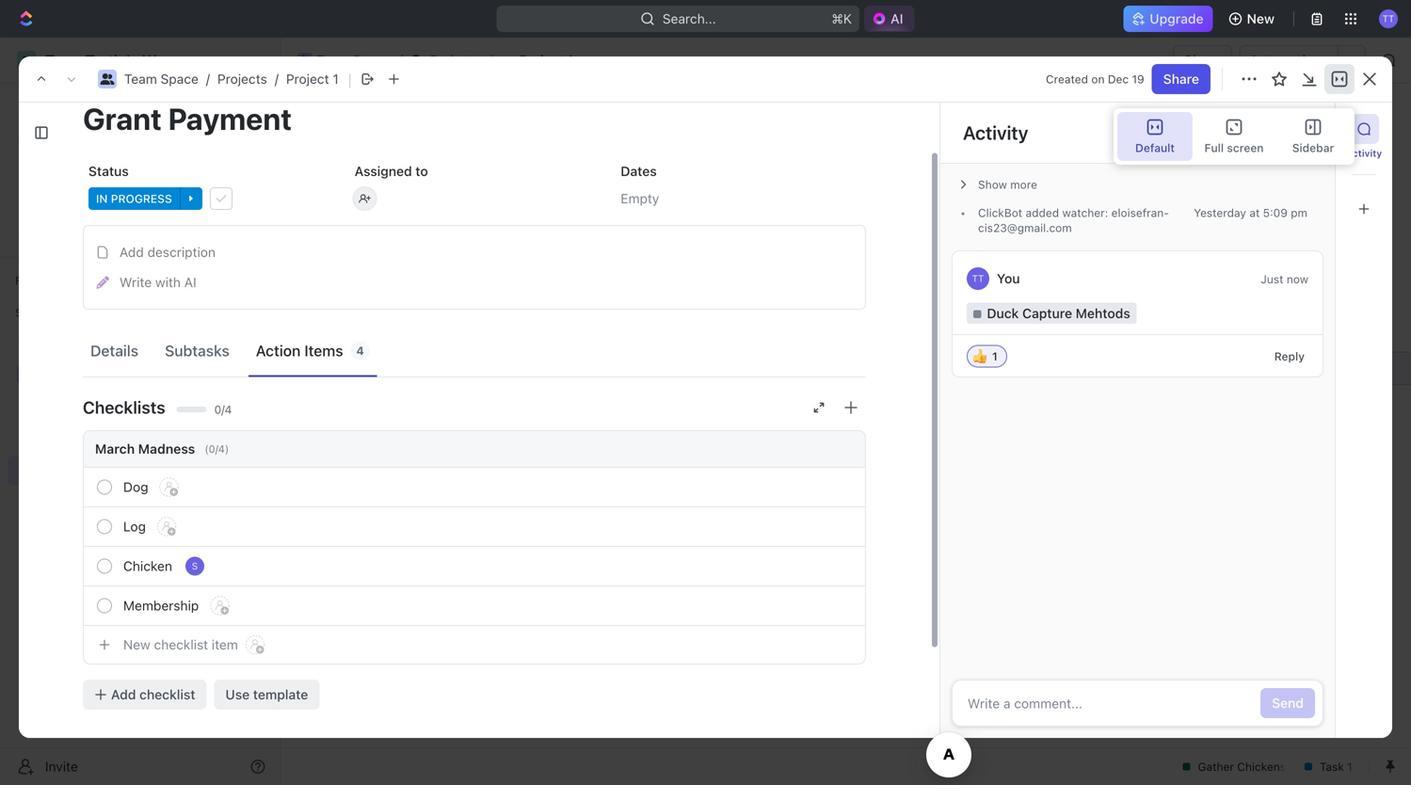 Task type: vqa. For each thing, say whether or not it's contained in the screenshot.
Bob's Workspace, , element
no



Task type: describe. For each thing, give the bounding box(es) containing it.
projects inside tree
[[56, 399, 106, 414]]

pencil image
[[96, 276, 109, 289]]

use
[[225, 687, 250, 702]]

eloisefran
[[1111, 206, 1169, 219]]

yesterday
[[1194, 206, 1246, 219]]

mehtods
[[1076, 305, 1130, 321]]

project inside project 1 link
[[519, 52, 564, 68]]

Edit task name text field
[[83, 101, 866, 136]]

default
[[1135, 141, 1175, 154]]

screen
[[1227, 141, 1264, 154]]

added watcher:
[[1022, 206, 1111, 219]]

payment
[[418, 361, 472, 376]]

user group image inside sidebar navigation
[[19, 369, 33, 380]]

0 vertical spatial 1
[[567, 52, 573, 68]]

project inside team space / projects / project 1 |
[[286, 71, 329, 87]]

chicken
[[123, 558, 172, 574]]

grant
[[379, 361, 414, 376]]

automations button
[[1240, 46, 1338, 74]]

watcher:
[[1062, 206, 1108, 219]]

march
[[95, 441, 135, 457]]

add checklist
[[111, 687, 195, 702]]

board
[[351, 175, 388, 190]]

0 vertical spatial projects
[[430, 52, 480, 68]]

new for new checklist item
[[123, 637, 150, 652]]

customize button
[[1226, 169, 1323, 196]]

duck capture mehtods link
[[973, 305, 1130, 321]]

team inside team space / projects / project 1 |
[[124, 71, 157, 87]]

2 horizontal spatial team
[[316, 52, 349, 68]]

task
[[1303, 121, 1332, 136]]

dec
[[1108, 72, 1129, 86]]

(0/4)
[[205, 443, 229, 455]]

capture
[[1022, 305, 1072, 321]]

sidebar
[[1292, 141, 1334, 154]]

to
[[415, 163, 428, 179]]

created
[[1046, 72, 1088, 86]]

grant payment link
[[375, 355, 652, 382]]

team inside sidebar navigation
[[45, 367, 78, 382]]

hide inside dropdown button
[[1188, 175, 1217, 190]]

now
[[1287, 273, 1308, 286]]

1 inside task sidebar content section
[[992, 350, 998, 363]]

assigned to
[[355, 163, 428, 179]]

grant payment
[[379, 361, 472, 376]]

new checklist item
[[123, 637, 238, 652]]

checklist for add
[[139, 687, 195, 702]]

activity inside task sidebar content section
[[963, 121, 1028, 144]]

add checklist button
[[83, 680, 207, 710]]

new button
[[1221, 4, 1286, 34]]

list
[[423, 175, 445, 190]]

add for add description
[[120, 244, 144, 260]]

add task
[[1275, 121, 1332, 136]]

status
[[88, 163, 129, 179]]

checklists
[[83, 397, 165, 417]]

upgrade link
[[1123, 6, 1213, 32]]

pm
[[1291, 206, 1308, 219]]

team space / projects / project 1 |
[[124, 70, 352, 88]]

add for add checklist
[[111, 687, 136, 702]]

favorites
[[15, 274, 65, 287]]

Search tasks... text field
[[1177, 214, 1365, 242]]

projects inside team space / projects / project 1 |
[[217, 71, 267, 87]]

5:09
[[1263, 206, 1288, 219]]

madness
[[138, 441, 195, 457]]

tree inside sidebar navigation
[[8, 328, 273, 582]]

just now
[[1261, 273, 1308, 286]]

19
[[1132, 72, 1144, 86]]

/ left |
[[275, 71, 279, 87]]

subtasks
[[165, 342, 230, 360]]

/ left the project 1
[[488, 52, 492, 68]]

team space link for user group image to the middle
[[124, 71, 199, 87]]

space inside sidebar navigation
[[82, 367, 119, 382]]

team space inside tree
[[45, 367, 119, 382]]

dog
[[123, 479, 148, 495]]

eloisefran cis23@gmail.com
[[978, 206, 1169, 234]]

spaces
[[15, 306, 55, 319]]

hide button
[[1166, 169, 1223, 196]]

|
[[348, 70, 352, 88]]

invite
[[45, 759, 78, 774]]

project 1
[[519, 52, 573, 68]]

details button
[[83, 333, 146, 368]]

template
[[253, 687, 308, 702]]

sidebar navigation
[[0, 38, 281, 785]]

upgrade
[[1150, 11, 1204, 26]]

write with ai button
[[89, 267, 859, 297]]

board link
[[347, 169, 388, 196]]

new for new
[[1247, 11, 1275, 26]]

table link
[[637, 169, 674, 196]]

you
[[997, 271, 1020, 286]]

search...
[[663, 11, 716, 26]]

share button down upgrade on the top right
[[1173, 45, 1232, 75]]

description
[[147, 244, 216, 260]]

item
[[212, 637, 238, 652]]

space inside team space / projects / project 1 |
[[161, 71, 199, 87]]

add task button
[[1264, 114, 1343, 144]]

subtasks button
[[157, 333, 237, 368]]

action items
[[256, 342, 343, 360]]

full screen button
[[1196, 112, 1272, 161]]

yesterday at 5:09 pm
[[1194, 206, 1308, 219]]

task sidebar content section
[[939, 103, 1335, 738]]



Task type: locate. For each thing, give the bounding box(es) containing it.
0 vertical spatial hide
[[1188, 175, 1217, 190]]

team up |
[[316, 52, 349, 68]]

full
[[1204, 141, 1224, 154]]

favorites button
[[8, 269, 84, 292]]

tree containing team space
[[8, 328, 273, 582]]

1 horizontal spatial user group image
[[100, 73, 114, 85]]

2 horizontal spatial user group image
[[299, 56, 311, 65]]

checklist left the item
[[154, 637, 208, 652]]

add
[[1275, 121, 1300, 136], [120, 244, 144, 260], [111, 687, 136, 702]]

membership
[[123, 598, 199, 613]]

new up automations
[[1247, 11, 1275, 26]]

1 vertical spatial share
[[1163, 71, 1199, 87]]

1
[[567, 52, 573, 68], [333, 71, 339, 87], [992, 350, 998, 363]]

0 vertical spatial project
[[519, 52, 564, 68]]

2 vertical spatial team
[[45, 367, 78, 382]]

team space down the details
[[45, 367, 119, 382]]

send button
[[1261, 688, 1315, 718]]

activity up clickbot
[[963, 121, 1028, 144]]

1 horizontal spatial space
[[161, 71, 199, 87]]

project up edit task name text box
[[519, 52, 564, 68]]

sidebar button
[[1276, 112, 1351, 161]]

2 horizontal spatial projects
[[430, 52, 480, 68]]

use template
[[225, 687, 308, 702]]

projects link
[[407, 49, 484, 72], [217, 71, 267, 87], [56, 392, 220, 422]]

add description
[[120, 244, 216, 260]]

just
[[1261, 273, 1284, 286]]

tree
[[8, 328, 273, 582]]

search button
[[1088, 169, 1162, 196]]

add for add task
[[1275, 121, 1300, 136]]

⌘k
[[831, 11, 852, 26]]

1 vertical spatial user group image
[[100, 73, 114, 85]]

add left task
[[1275, 121, 1300, 136]]

send
[[1272, 695, 1304, 711]]

0 vertical spatial add
[[1275, 121, 1300, 136]]

/ up edit task name text box
[[399, 52, 403, 68]]

2 vertical spatial space
[[82, 367, 119, 382]]

customize
[[1251, 175, 1317, 190]]

4
[[356, 344, 364, 357]]

home link
[[8, 91, 273, 121]]

project 1 link left |
[[286, 71, 339, 87]]

0 vertical spatial new
[[1247, 11, 1275, 26]]

inbox
[[45, 130, 78, 146]]

full screen
[[1204, 141, 1264, 154]]

0 horizontal spatial hide
[[977, 222, 1002, 235]]

1 inside team space / projects / project 1 |
[[333, 71, 339, 87]]

2 horizontal spatial 1
[[992, 350, 998, 363]]

duck capture mehtods
[[987, 305, 1130, 321]]

share for share "button" below upgrade on the top right
[[1184, 52, 1220, 68]]

assignees button
[[761, 217, 849, 240]]

add up write
[[120, 244, 144, 260]]

checklist down new checklist item
[[139, 687, 195, 702]]

on
[[1091, 72, 1105, 86]]

1 vertical spatial new
[[123, 637, 150, 652]]

1 vertical spatial hide
[[977, 222, 1002, 235]]

assignees
[[785, 222, 840, 235]]

checklist
[[154, 637, 208, 652], [139, 687, 195, 702]]

project left |
[[286, 71, 329, 87]]

add inside 'button'
[[1275, 121, 1300, 136]]

0 vertical spatial team
[[316, 52, 349, 68]]

dates
[[621, 163, 657, 179]]

hide up 'yesterday'
[[1188, 175, 1217, 190]]

use template button
[[214, 680, 319, 710]]

1 vertical spatial space
[[161, 71, 199, 87]]

1 vertical spatial team space
[[45, 367, 119, 382]]

0 horizontal spatial new
[[123, 637, 150, 652]]

added
[[1026, 206, 1059, 219]]

share down upgrade on the top right
[[1184, 52, 1220, 68]]

dashboards
[[45, 194, 118, 210]]

share button
[[1173, 45, 1232, 75], [1152, 64, 1211, 94]]

1 horizontal spatial 1
[[567, 52, 573, 68]]

1 horizontal spatial team space
[[316, 52, 391, 68]]

1 vertical spatial add
[[120, 244, 144, 260]]

user group image
[[299, 56, 311, 65], [100, 73, 114, 85], [19, 369, 33, 380]]

project
[[519, 52, 564, 68], [286, 71, 329, 87]]

write
[[120, 274, 152, 290]]

0 horizontal spatial space
[[82, 367, 119, 382]]

table
[[641, 175, 674, 190]]

checklist inside button
[[139, 687, 195, 702]]

1 horizontal spatial activity
[[1346, 148, 1382, 159]]

projects
[[430, 52, 480, 68], [217, 71, 267, 87], [56, 399, 106, 414]]

hide button
[[970, 217, 1010, 240]]

1 horizontal spatial new
[[1247, 11, 1275, 26]]

2 vertical spatial 1
[[992, 350, 998, 363]]

add description button
[[89, 237, 859, 267]]

0 horizontal spatial project
[[286, 71, 329, 87]]

0 horizontal spatial activity
[[963, 121, 1028, 144]]

user group image down spaces
[[19, 369, 33, 380]]

share for share "button" on the right of 19
[[1163, 71, 1199, 87]]

team up home link
[[124, 71, 157, 87]]

home
[[45, 98, 81, 114]]

new inside 'button'
[[1247, 11, 1275, 26]]

default button
[[1117, 112, 1193, 161]]

1 vertical spatial project
[[286, 71, 329, 87]]

1 horizontal spatial project 1 link
[[496, 49, 578, 72]]

inbox link
[[8, 123, 273, 153]]

action
[[256, 342, 301, 360]]

1 horizontal spatial projects
[[217, 71, 267, 87]]

task sidebar navigation tab list
[[1343, 114, 1385, 224]]

activity inside task sidebar navigation tab list
[[1346, 148, 1382, 159]]

hide inside button
[[977, 222, 1002, 235]]

assigned
[[355, 163, 412, 179]]

hide down clickbot
[[977, 222, 1002, 235]]

at
[[1249, 206, 1260, 219]]

/ up home link
[[206, 71, 210, 87]]

clickbot
[[978, 206, 1022, 219]]

0 vertical spatial space
[[353, 52, 391, 68]]

new
[[1247, 11, 1275, 26], [123, 637, 150, 652]]

project 1 link up edit task name text box
[[496, 49, 578, 72]]

team space
[[316, 52, 391, 68], [45, 367, 119, 382]]

reply
[[1274, 350, 1305, 363]]

created on dec 19
[[1046, 72, 1144, 86]]

0 horizontal spatial user group image
[[19, 369, 33, 380]]

0 horizontal spatial projects
[[56, 399, 106, 414]]

0 vertical spatial checklist
[[154, 637, 208, 652]]

1 vertical spatial projects
[[217, 71, 267, 87]]

list link
[[419, 169, 445, 196]]

2 horizontal spatial space
[[353, 52, 391, 68]]

0 vertical spatial team space
[[316, 52, 391, 68]]

0 vertical spatial user group image
[[299, 56, 311, 65]]

team
[[316, 52, 349, 68], [124, 71, 157, 87], [45, 367, 78, 382]]

team space up |
[[316, 52, 391, 68]]

1 horizontal spatial project
[[519, 52, 564, 68]]

write with ai
[[120, 274, 196, 290]]

0 vertical spatial share
[[1184, 52, 1220, 68]]

duck
[[987, 305, 1019, 321]]

details
[[90, 342, 139, 360]]

0 vertical spatial activity
[[963, 121, 1028, 144]]

project 1 link
[[496, 49, 578, 72], [286, 71, 339, 87]]

cis23@gmail.com
[[978, 206, 1169, 234]]

log
[[123, 519, 146, 534]]

1 vertical spatial 1
[[333, 71, 339, 87]]

activity right sidebar
[[1346, 148, 1382, 159]]

team space link for user group image inside sidebar navigation
[[45, 360, 269, 390]]

ai
[[184, 274, 196, 290]]

user group image up team space / projects / project 1 |
[[299, 56, 311, 65]]

team left details button
[[45, 367, 78, 382]]

user group image up home link
[[100, 73, 114, 85]]

add down new checklist item
[[111, 687, 136, 702]]

share right 19
[[1163, 71, 1199, 87]]

0 horizontal spatial project 1 link
[[286, 71, 339, 87]]

dashboards link
[[8, 187, 273, 217]]

2 vertical spatial add
[[111, 687, 136, 702]]

0 horizontal spatial team space
[[45, 367, 119, 382]]

/
[[399, 52, 403, 68], [488, 52, 492, 68], [206, 71, 210, 87], [275, 71, 279, 87]]

1 horizontal spatial hide
[[1188, 175, 1217, 190]]

0 horizontal spatial 1
[[333, 71, 339, 87]]

2 vertical spatial projects
[[56, 399, 106, 414]]

march madness (0/4)
[[95, 441, 229, 457]]

2 vertical spatial user group image
[[19, 369, 33, 380]]

1 vertical spatial team
[[124, 71, 157, 87]]

0 horizontal spatial team
[[45, 367, 78, 382]]

share button right 19
[[1152, 64, 1211, 94]]

1 horizontal spatial team
[[124, 71, 157, 87]]

new down membership
[[123, 637, 150, 652]]

1 vertical spatial checklist
[[139, 687, 195, 702]]

items
[[304, 342, 343, 360]]

1 vertical spatial activity
[[1346, 148, 1382, 159]]

0/4
[[214, 403, 232, 416]]

reply button
[[1267, 345, 1312, 368]]

automations
[[1250, 52, 1328, 68]]

checklist for new
[[154, 637, 208, 652]]



